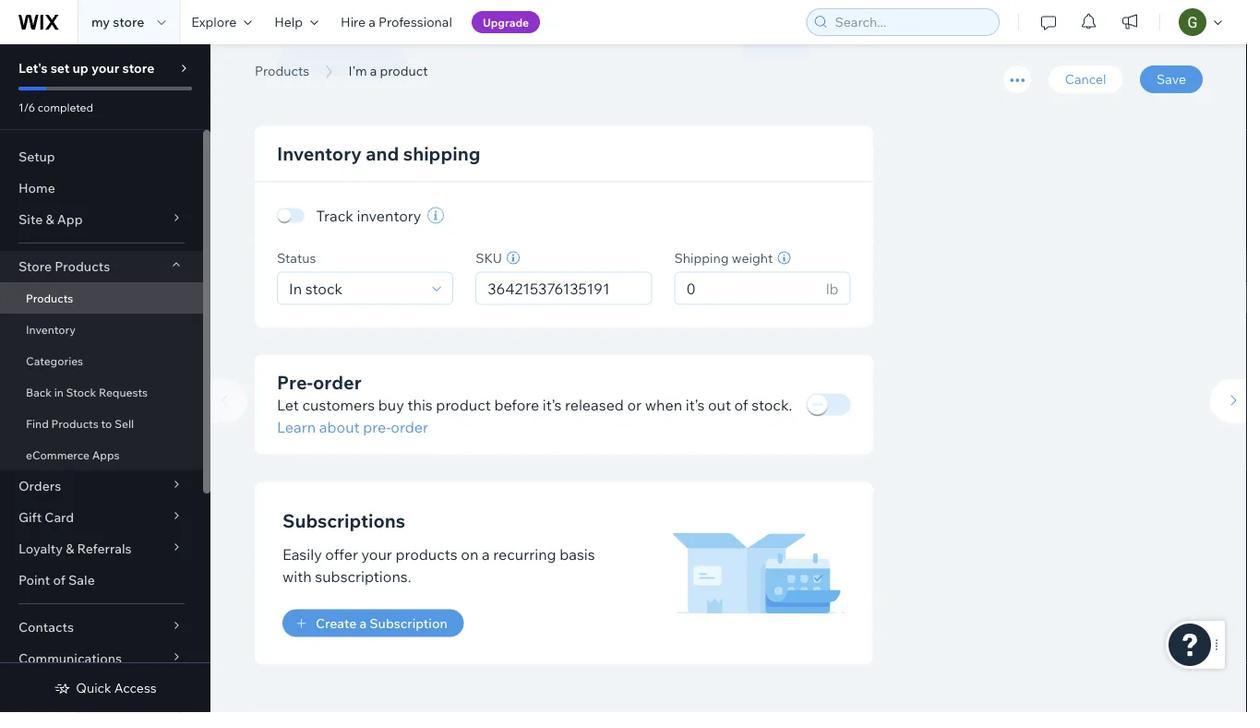 Task type: describe. For each thing, give the bounding box(es) containing it.
find
[[26, 417, 49, 431]]

subscriptions.
[[315, 568, 411, 586]]

create a subscription
[[316, 616, 447, 632]]

setup
[[18, 149, 55, 165]]

communications
[[18, 651, 122, 667]]

products down store
[[26, 291, 73, 305]]

& for loyalty
[[66, 541, 74, 557]]

back in stock requests
[[26, 385, 148, 399]]

loyalty
[[18, 541, 63, 557]]

products up ecommerce apps
[[51, 417, 99, 431]]

explore
[[191, 14, 237, 30]]

professional
[[379, 14, 452, 30]]

sku
[[476, 250, 502, 266]]

i'm a product down hire
[[255, 40, 464, 82]]

with
[[282, 568, 312, 586]]

learn
[[277, 418, 316, 436]]

plus xs image
[[289, 57, 300, 68]]

save
[[1157, 71, 1186, 87]]

set
[[51, 60, 70, 76]]

to
[[101, 417, 112, 431]]

or
[[627, 396, 642, 414]]

access
[[114, 680, 157, 696]]

2 it's from the left
[[686, 396, 705, 414]]

on
[[461, 545, 479, 564]]

subscriptions
[[282, 510, 405, 533]]

site
[[18, 211, 43, 228]]

of inside sidebar element
[[53, 572, 65, 588]]

store products
[[18, 258, 110, 275]]

back in stock requests link
[[0, 377, 203, 408]]

communications button
[[0, 643, 203, 675]]

inventory for inventory and shipping
[[277, 142, 362, 166]]

referrals
[[77, 541, 132, 557]]

your inside sidebar element
[[91, 60, 119, 76]]

app
[[57, 211, 83, 228]]

card
[[45, 510, 74, 526]]

1 vertical spatial order
[[391, 418, 428, 436]]

0 horizontal spatial products link
[[0, 282, 203, 314]]

Search... field
[[829, 9, 993, 35]]

i'm a product down hire a professional link
[[349, 63, 428, 79]]

1/6
[[18, 100, 35, 114]]

let's set up your store
[[18, 60, 155, 76]]

home link
[[0, 173, 203, 204]]

add options
[[308, 53, 390, 71]]

basis
[[560, 545, 595, 564]]

quick access button
[[54, 680, 157, 697]]

my
[[91, 14, 110, 30]]

upgrade button
[[472, 11, 540, 33]]

create a subscription button
[[282, 610, 464, 638]]

let
[[277, 396, 299, 414]]

customers
[[302, 396, 375, 414]]

ecommerce apps link
[[0, 439, 203, 471]]

inventory for inventory
[[26, 323, 76, 336]]

categories
[[26, 354, 83, 368]]

buy
[[378, 396, 404, 414]]

1 it's from the left
[[543, 396, 562, 414]]

first time_stores_subsciptions and reccuring orders_calender and box copy image
[[672, 528, 845, 620]]

track
[[316, 207, 353, 225]]

orders button
[[0, 471, 203, 502]]

easily offer your products on a recurring basis with subscriptions.
[[282, 545, 595, 586]]

let's
[[18, 60, 48, 76]]

store
[[18, 258, 52, 275]]

in
[[54, 385, 64, 399]]

help
[[274, 14, 303, 30]]

loyalty & referrals
[[18, 541, 132, 557]]

lb
[[826, 280, 839, 298]]

gift
[[18, 510, 42, 526]]

inventory and shipping
[[277, 142, 480, 166]]

status
[[277, 250, 316, 266]]

pre-order let customers buy this product before it's released or when it's out of stock. learn about pre-order
[[277, 371, 792, 436]]

a right hire
[[369, 14, 376, 30]]

when
[[645, 396, 682, 414]]

sidebar element
[[0, 44, 210, 714]]

products inside dropdown button
[[55, 258, 110, 275]]

hire
[[341, 14, 366, 30]]

product inside 'pre-order let customers buy this product before it's released or when it's out of stock. learn about pre-order'
[[436, 396, 491, 414]]

ecommerce apps
[[26, 448, 120, 462]]

orders
[[18, 478, 61, 494]]

and
[[366, 142, 399, 166]]

cancel
[[1065, 71, 1106, 87]]

pre-
[[363, 418, 391, 436]]

home
[[18, 180, 55, 196]]

find products to sell link
[[0, 408, 203, 439]]

categories link
[[0, 345, 203, 377]]

before
[[494, 396, 539, 414]]

offer
[[325, 545, 358, 564]]

your inside easily offer your products on a recurring basis with subscriptions.
[[361, 545, 392, 564]]

cancel button
[[1049, 66, 1123, 93]]

ecommerce
[[26, 448, 90, 462]]

loyalty & referrals button
[[0, 534, 203, 565]]



Task type: locate. For each thing, give the bounding box(es) containing it.
shipping weight
[[674, 250, 773, 266]]

subscription
[[370, 616, 447, 632]]

products link down store products
[[0, 282, 203, 314]]

order
[[313, 371, 362, 394], [391, 418, 428, 436]]

add options button
[[277, 48, 406, 76]]

gift card
[[18, 510, 74, 526]]

0.0 number field
[[681, 273, 820, 304]]

apps
[[92, 448, 120, 462]]

weight
[[732, 250, 773, 266]]

a
[[369, 14, 376, 30], [310, 40, 329, 82], [370, 63, 377, 79], [482, 545, 490, 564], [359, 616, 367, 632]]

0 vertical spatial inventory
[[277, 142, 362, 166]]

released
[[565, 396, 624, 414]]

i'm right add
[[349, 63, 367, 79]]

1 horizontal spatial products link
[[246, 62, 319, 80]]

store products button
[[0, 251, 203, 282]]

products inside i'm a product form
[[255, 63, 309, 79]]

pre-
[[277, 371, 313, 394]]

add
[[308, 53, 335, 71]]

1 vertical spatial of
[[53, 572, 65, 588]]

0 horizontal spatial it's
[[543, 396, 562, 414]]

contacts button
[[0, 612, 203, 643]]

of inside 'pre-order let customers buy this product before it's released or when it's out of stock. learn about pre-order'
[[734, 396, 748, 414]]

easily
[[282, 545, 322, 564]]

inventory inside i'm a product form
[[277, 142, 362, 166]]

1 vertical spatial &
[[66, 541, 74, 557]]

order down "this" on the bottom left of the page
[[391, 418, 428, 436]]

product down hire a professional
[[336, 40, 464, 82]]

1 vertical spatial store
[[122, 60, 155, 76]]

1 horizontal spatial inventory
[[277, 142, 362, 166]]

0 horizontal spatial of
[[53, 572, 65, 588]]

setup link
[[0, 141, 203, 173]]

completed
[[38, 100, 93, 114]]

0 vertical spatial of
[[734, 396, 748, 414]]

1 horizontal spatial of
[[734, 396, 748, 414]]

shipping
[[674, 250, 729, 266]]

0 vertical spatial &
[[46, 211, 54, 228]]

your right up
[[91, 60, 119, 76]]

inventory left and
[[277, 142, 362, 166]]

i'm down help
[[255, 40, 303, 82]]

contacts
[[18, 619, 74, 636]]

1 vertical spatial your
[[361, 545, 392, 564]]

product down hire a professional link
[[380, 63, 428, 79]]

0 horizontal spatial order
[[313, 371, 362, 394]]

my store
[[91, 14, 144, 30]]

save button
[[1140, 66, 1203, 93]]

of right out
[[734, 396, 748, 414]]

0 vertical spatial order
[[313, 371, 362, 394]]

it's
[[543, 396, 562, 414], [686, 396, 705, 414]]

product
[[336, 40, 464, 82], [380, 63, 428, 79], [436, 396, 491, 414]]

stock
[[66, 385, 96, 399]]

a right create
[[359, 616, 367, 632]]

0 horizontal spatial i'm
[[255, 40, 303, 82]]

store down my store
[[122, 60, 155, 76]]

point of sale link
[[0, 565, 203, 596]]

& inside "popup button"
[[66, 541, 74, 557]]

1 vertical spatial inventory
[[26, 323, 76, 336]]

about
[[319, 418, 360, 436]]

site & app button
[[0, 204, 203, 235]]

of left sale
[[53, 572, 65, 588]]

0 horizontal spatial your
[[91, 60, 119, 76]]

out
[[708, 396, 731, 414]]

& right site
[[46, 211, 54, 228]]

1/6 completed
[[18, 100, 93, 114]]

quick
[[76, 680, 111, 696]]

& for site
[[46, 211, 54, 228]]

point
[[18, 572, 50, 588]]

of
[[734, 396, 748, 414], [53, 572, 65, 588]]

it's left out
[[686, 396, 705, 414]]

inventory
[[277, 142, 362, 166], [26, 323, 76, 336]]

gift card button
[[0, 502, 203, 534]]

products
[[255, 63, 309, 79], [55, 258, 110, 275], [26, 291, 73, 305], [51, 417, 99, 431]]

point of sale
[[18, 572, 95, 588]]

hire a professional link
[[330, 0, 463, 44]]

0 horizontal spatial &
[[46, 211, 54, 228]]

this
[[407, 396, 433, 414]]

order up customers
[[313, 371, 362, 394]]

shipping
[[403, 142, 480, 166]]

0 vertical spatial products link
[[246, 62, 319, 80]]

a right plus xs image
[[310, 40, 329, 82]]

a inside button
[[359, 616, 367, 632]]

a right on
[[482, 545, 490, 564]]

0 vertical spatial store
[[113, 14, 144, 30]]

back
[[26, 385, 52, 399]]

quick access
[[76, 680, 157, 696]]

1 horizontal spatial your
[[361, 545, 392, 564]]

product right "this" on the bottom left of the page
[[436, 396, 491, 414]]

1 horizontal spatial order
[[391, 418, 428, 436]]

recurring
[[493, 545, 556, 564]]

it's right before
[[543, 396, 562, 414]]

options
[[338, 53, 390, 71]]

0 vertical spatial your
[[91, 60, 119, 76]]

hire a professional
[[341, 14, 452, 30]]

products link
[[246, 62, 319, 80], [0, 282, 203, 314]]

store
[[113, 14, 144, 30], [122, 60, 155, 76]]

track inventory
[[316, 207, 421, 225]]

i'm a product form
[[201, 0, 1247, 714]]

0 horizontal spatial inventory
[[26, 323, 76, 336]]

& inside dropdown button
[[46, 211, 54, 228]]

requests
[[99, 385, 148, 399]]

sale
[[68, 572, 95, 588]]

a inside easily offer your products on a recurring basis with subscriptions.
[[482, 545, 490, 564]]

inventory up categories
[[26, 323, 76, 336]]

upgrade
[[483, 15, 529, 29]]

inventory inside inventory link
[[26, 323, 76, 336]]

store right my
[[113, 14, 144, 30]]

1 horizontal spatial &
[[66, 541, 74, 557]]

None field
[[283, 273, 427, 304], [482, 273, 646, 304], [283, 273, 427, 304], [482, 273, 646, 304]]

site & app
[[18, 211, 83, 228]]

store inside sidebar element
[[122, 60, 155, 76]]

your
[[91, 60, 119, 76], [361, 545, 392, 564]]

1 horizontal spatial i'm
[[349, 63, 367, 79]]

find products to sell
[[26, 417, 134, 431]]

1 horizontal spatial it's
[[686, 396, 705, 414]]

a right add
[[370, 63, 377, 79]]

products down help
[[255, 63, 309, 79]]

learn about pre-order link
[[277, 416, 428, 438]]

sell
[[114, 417, 134, 431]]

products right store
[[55, 258, 110, 275]]

your up the "subscriptions."
[[361, 545, 392, 564]]

&
[[46, 211, 54, 228], [66, 541, 74, 557]]

help button
[[263, 0, 330, 44]]

products link down help
[[246, 62, 319, 80]]

& right loyalty
[[66, 541, 74, 557]]

stock.
[[752, 396, 792, 414]]

up
[[72, 60, 88, 76]]

1 vertical spatial products link
[[0, 282, 203, 314]]

inventory
[[357, 207, 421, 225]]



Task type: vqa. For each thing, say whether or not it's contained in the screenshot.
HELP 'button'
yes



